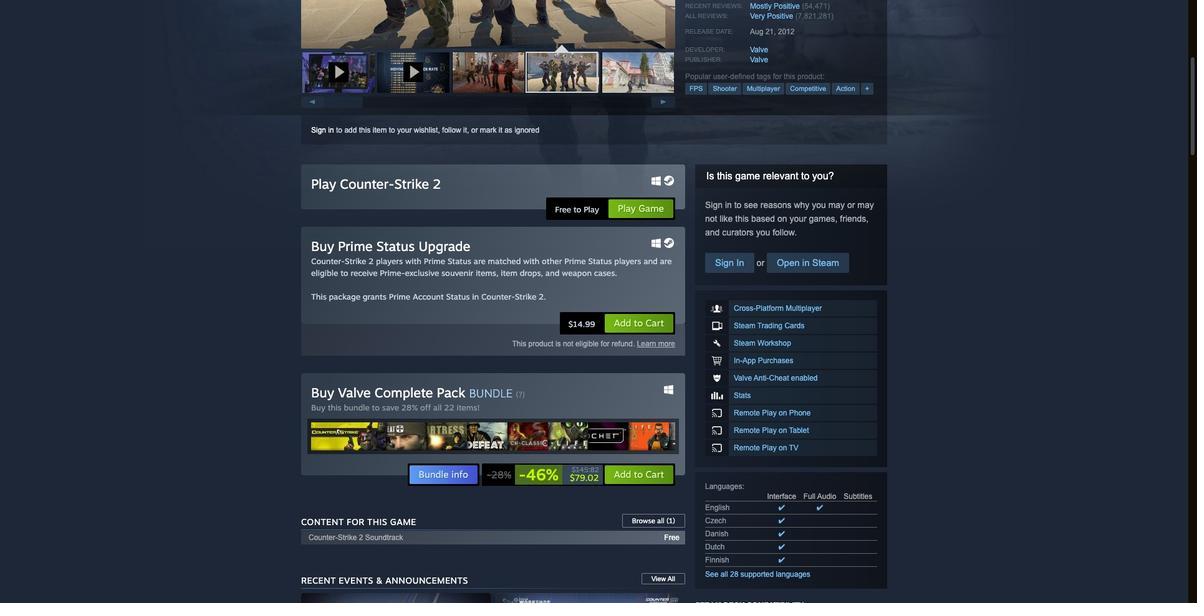 Task type: vqa. For each thing, say whether or not it's contained in the screenshot.
left players
yes



Task type: describe. For each thing, give the bounding box(es) containing it.
2.
[[539, 292, 546, 302]]

0 vertical spatial or
[[471, 126, 478, 135]]

1 horizontal spatial this
[[367, 517, 387, 528]]

app
[[743, 357, 756, 365]]

learn more link
[[637, 340, 675, 349]]

all reviews:
[[685, 12, 728, 19]]

2 add to cart from the top
[[614, 469, 664, 481]]

1 vertical spatial you
[[756, 228, 770, 238]]

this inside the "sign in to see reasons why you may or may not like this based on your games, friends, and curators you follow."
[[735, 214, 749, 224]]

for
[[347, 517, 365, 528]]

announcements
[[386, 576, 468, 586]]

counter- inside counter-strike 2 players with prime status are matched with other prime status players and are eligible to receive prime-exclusive souvenir items, item drops, and weapon cases.
[[311, 256, 345, 266]]

package
[[329, 292, 360, 302]]

0 horizontal spatial item
[[373, 126, 387, 135]]

very
[[750, 12, 765, 21]]

games,
[[809, 214, 838, 224]]

0 vertical spatial game
[[639, 203, 664, 215]]

is
[[707, 171, 714, 181]]

$79.02
[[570, 473, 599, 483]]

counter-strike 2 soundtrack
[[309, 534, 403, 543]]

bundle info link
[[409, 465, 478, 485]]

✔ for finnish
[[779, 556, 785, 565]]

full audio
[[804, 493, 837, 501]]

this for this package grants prime account status in counter-strike 2.
[[311, 292, 327, 302]]

in
[[737, 258, 744, 268]]

phone
[[789, 409, 811, 418]]

recent reviews:
[[685, 2, 743, 9]]

1 vertical spatial not
[[563, 340, 573, 349]]

learn
[[637, 340, 656, 349]]

product:
[[798, 72, 825, 81]]

status up prime-
[[376, 238, 415, 254]]

matched
[[488, 256, 521, 266]]

you?
[[813, 171, 834, 181]]

tablet
[[789, 427, 809, 435]]

soundtrack
[[365, 534, 403, 543]]

+
[[865, 85, 870, 92]]

date:
[[716, 28, 734, 35]]

1 add from the top
[[614, 317, 631, 329]]

sign in link
[[705, 253, 754, 273]]

1 horizontal spatial eligible
[[576, 340, 599, 349]]

info
[[452, 469, 468, 481]]

languages
[[705, 483, 742, 491]]

audio
[[817, 493, 837, 501]]

on inside the "sign in to see reasons why you may or may not like this based on your games, friends, and curators you follow."
[[778, 214, 787, 224]]

2 for players
[[369, 256, 374, 266]]

see
[[705, 571, 719, 579]]

0 horizontal spatial all
[[668, 576, 675, 583]]

46%
[[526, 465, 559, 485]]

status down souvenir at the top left of the page
[[446, 292, 470, 302]]

upgrade
[[419, 238, 471, 254]]

follow
[[442, 126, 461, 135]]

drops,
[[520, 268, 543, 278]]

status up cases.
[[588, 256, 612, 266]]

is this game relevant to you?
[[707, 171, 834, 181]]

view all link
[[642, 574, 685, 585]]

2 are from the left
[[660, 256, 672, 266]]

2 vertical spatial or
[[754, 258, 767, 268]]

play inside remote play on tv link
[[762, 444, 777, 453]]

all for browse all (1)
[[657, 517, 665, 526]]

valve up bundle
[[338, 385, 371, 401]]

action
[[836, 85, 856, 92]]

free for free to play
[[555, 205, 571, 215]]

1 vertical spatial and
[[644, 256, 658, 266]]

recent for recent reviews:
[[685, 2, 711, 9]]

cards
[[785, 322, 805, 331]]

status up souvenir at the top left of the page
[[448, 256, 471, 266]]

souvenir
[[442, 268, 474, 278]]

remote for remote play on tablet
[[734, 427, 760, 435]]

sign in to add this item to your wishlist, follow it, or mark it as ignored
[[311, 126, 540, 135]]

finnish
[[705, 556, 729, 565]]

0 vertical spatial steam
[[812, 258, 839, 268]]

prime down prime-
[[389, 292, 410, 302]]

purchases
[[758, 357, 794, 365]]

this left 'product:'
[[784, 72, 796, 81]]

buy for buy prime status upgrade
[[311, 238, 334, 254]]

2 for soundtrack
[[359, 534, 363, 543]]

2 with from the left
[[523, 256, 540, 266]]

item inside counter-strike 2 players with prime status are matched with other prime status players and are eligible to receive prime-exclusive souvenir items, item drops, and weapon cases.
[[501, 268, 518, 278]]

21,
[[766, 27, 776, 36]]

valve anti-cheat enabled link
[[705, 370, 877, 387]]

remote for remote play on tv
[[734, 444, 760, 453]]

in-
[[734, 357, 743, 365]]

aug
[[750, 27, 764, 36]]

events
[[339, 576, 373, 586]]

bundle
[[344, 403, 370, 413]]

remote for remote play on phone
[[734, 409, 760, 418]]

in for sign in to add this item to your wishlist, follow it, or mark it as ignored
[[328, 126, 334, 135]]

✔ for czech
[[779, 517, 785, 526]]

1 horizontal spatial multiplayer
[[786, 304, 822, 313]]

competitive link
[[786, 83, 831, 95]]

eligible inside counter-strike 2 players with prime status are matched with other prime status players and are eligible to receive prime-exclusive souvenir items, item drops, and weapon cases.
[[311, 268, 338, 278]]

strike left 2.
[[515, 292, 537, 302]]

-28%
[[487, 469, 512, 481]]

content for this game
[[301, 517, 416, 528]]

in-app purchases
[[734, 357, 794, 365]]

counter- down content
[[309, 534, 338, 543]]

1 vertical spatial for
[[601, 340, 610, 349]]

on for tv
[[779, 444, 787, 453]]

cross-platform multiplayer link
[[705, 301, 877, 317]]

remote play on tv link
[[705, 440, 877, 457]]

1 vertical spatial 28%
[[491, 469, 512, 481]]

strike down sign in to add this item to your wishlist, follow it, or mark it as ignored
[[394, 176, 429, 192]]

2 may from the left
[[858, 200, 874, 210]]

steam for steam workshop
[[734, 339, 756, 348]]

0 horizontal spatial your
[[397, 126, 412, 135]]

$145.82 $79.02
[[570, 466, 599, 483]]

(7,821,281)
[[796, 12, 834, 21]]

it,
[[463, 126, 469, 135]]

popular
[[685, 72, 711, 81]]

counter- down items,
[[481, 292, 515, 302]]

this left bundle
[[328, 403, 342, 413]]

bundle info
[[419, 469, 468, 481]]

valve for valve anti-cheat enabled
[[734, 374, 752, 383]]

in for sign in to see reasons why you may or may not like this based on your games, friends, and curators you follow.
[[725, 200, 732, 210]]

remote play on phone link
[[705, 405, 877, 422]]

refund.
[[612, 340, 635, 349]]

✔ for english
[[779, 504, 785, 513]]

relevant
[[763, 171, 799, 181]]

competitive
[[790, 85, 826, 92]]

open
[[777, 258, 800, 268]]

1 vertical spatial game
[[390, 517, 416, 528]]

see
[[744, 200, 758, 210]]

follow.
[[773, 228, 797, 238]]

2 horizontal spatial 2
[[433, 176, 441, 192]]

- for 28%
[[487, 469, 491, 481]]

free to play
[[555, 205, 599, 215]]

languages
[[776, 571, 811, 579]]

items,
[[476, 268, 499, 278]]

shooter link
[[709, 83, 741, 95]]

stats
[[734, 392, 751, 400]]

prime up receive
[[338, 238, 373, 254]]

or inside the "sign in to see reasons why you may or may not like this based on your games, friends, and curators you follow."
[[848, 200, 855, 210]]

curators
[[722, 228, 754, 238]]

not inside the "sign in to see reasons why you may or may not like this based on your games, friends, and curators you follow."
[[705, 214, 717, 224]]

28
[[730, 571, 739, 579]]

english
[[705, 504, 730, 513]]

1 horizontal spatial for
[[773, 72, 782, 81]]

sign in to see reasons why you may or may not like this based on your games, friends, and curators you follow.
[[705, 200, 874, 238]]



Task type: locate. For each thing, give the bounding box(es) containing it.
in down items,
[[472, 292, 479, 302]]

1 with from the left
[[405, 256, 422, 266]]

0 vertical spatial add
[[614, 317, 631, 329]]

1 vertical spatial valve link
[[750, 56, 768, 64]]

1 cart from the top
[[646, 317, 664, 329]]

1 horizontal spatial players
[[614, 256, 641, 266]]

0 horizontal spatial with
[[405, 256, 422, 266]]

languages :
[[705, 483, 744, 491]]

this left package
[[311, 292, 327, 302]]

mostly
[[750, 2, 772, 11]]

(?)
[[516, 390, 525, 400]]

0 vertical spatial add to cart link
[[604, 314, 674, 334]]

aug 21, 2012
[[750, 27, 795, 36]]

✔ for dutch
[[779, 543, 785, 552]]

interface
[[767, 493, 797, 501]]

1 vertical spatial steam
[[734, 322, 756, 331]]

0 vertical spatial not
[[705, 214, 717, 224]]

not right is
[[563, 340, 573, 349]]

remote down remote play on tablet
[[734, 444, 760, 453]]

0 vertical spatial recent
[[685, 2, 711, 9]]

0 vertical spatial all
[[685, 12, 696, 19]]

prime up exclusive on the left of page
[[424, 256, 445, 266]]

2 add to cart link from the top
[[604, 465, 674, 485]]

0 vertical spatial add to cart
[[614, 317, 664, 329]]

0 vertical spatial reviews:
[[713, 2, 743, 9]]

see all 28 supported languages
[[705, 571, 811, 579]]

receive
[[351, 268, 378, 278]]

sign inside the "sign in to see reasons why you may or may not like this based on your games, friends, and curators you follow."
[[705, 200, 723, 210]]

this for this product is not eligible for refund. learn more
[[512, 340, 526, 349]]

0 horizontal spatial eligible
[[311, 268, 338, 278]]

buy this bundle to save 28% off all 22 items!
[[311, 403, 480, 413]]

2 vertical spatial steam
[[734, 339, 756, 348]]

play down "remote play on phone"
[[762, 427, 777, 435]]

1 vertical spatial add
[[614, 469, 631, 481]]

view all
[[652, 576, 675, 583]]

this up 'curators'
[[735, 214, 749, 224]]

1 add to cart from the top
[[614, 317, 664, 329]]

this up soundtrack
[[367, 517, 387, 528]]

as
[[505, 126, 513, 135]]

reviews: for very positive (7,821,281)
[[698, 12, 728, 19]]

in left add
[[328, 126, 334, 135]]

on for tablet
[[779, 427, 787, 435]]

play game
[[618, 203, 664, 215]]

on for phone
[[779, 409, 787, 418]]

steam trading cards link
[[705, 318, 877, 334]]

0 vertical spatial item
[[373, 126, 387, 135]]

account
[[413, 292, 444, 302]]

2 vertical spatial and
[[546, 268, 560, 278]]

0 vertical spatial cart
[[646, 317, 664, 329]]

1 horizontal spatial with
[[523, 256, 540, 266]]

valve for developer: valve link
[[750, 46, 768, 54]]

steam up app at the right bottom of page
[[734, 339, 756, 348]]

add right $145.82
[[614, 469, 631, 481]]

2 add from the top
[[614, 469, 631, 481]]

this right add
[[359, 126, 371, 135]]

valve for publisher: valve link
[[750, 56, 768, 64]]

1 horizontal spatial and
[[644, 256, 658, 266]]

- for 46%
[[519, 465, 526, 485]]

1 horizontal spatial not
[[705, 214, 717, 224]]

1 horizontal spatial 2
[[369, 256, 374, 266]]

item right add
[[373, 126, 387, 135]]

or right it,
[[471, 126, 478, 135]]

recent left the events
[[301, 576, 336, 586]]

are up items,
[[474, 256, 486, 266]]

play right free to play
[[618, 203, 636, 215]]

with up exclusive on the left of page
[[405, 256, 422, 266]]

sign for sign in
[[715, 258, 734, 268]]

and down like
[[705, 228, 720, 238]]

remote up remote play on tv at bottom right
[[734, 427, 760, 435]]

0 vertical spatial eligible
[[311, 268, 338, 278]]

1 vertical spatial recent
[[301, 576, 336, 586]]

1 may from the left
[[829, 200, 845, 210]]

sign in
[[715, 258, 744, 268]]

2 inside counter-strike 2 players with prime status are matched with other prime status players and are eligible to receive prime-exclusive souvenir items, item drops, and weapon cases.
[[369, 256, 374, 266]]

items!
[[457, 403, 480, 413]]

0 vertical spatial all
[[433, 403, 442, 413]]

1 horizontal spatial 28%
[[491, 469, 512, 481]]

0 vertical spatial free
[[555, 205, 571, 215]]

0 horizontal spatial players
[[376, 256, 403, 266]]

0 vertical spatial your
[[397, 126, 412, 135]]

- right -28%
[[519, 465, 526, 485]]

steam down the "cross-"
[[734, 322, 756, 331]]

multiplayer up cards on the right bottom
[[786, 304, 822, 313]]

0 vertical spatial this
[[311, 292, 327, 302]]

recent up "all reviews:"
[[685, 2, 711, 9]]

free for free
[[664, 534, 680, 543]]

remote play on tablet
[[734, 427, 809, 435]]

1 vertical spatial cart
[[646, 469, 664, 481]]

0 horizontal spatial may
[[829, 200, 845, 210]]

2
[[433, 176, 441, 192], [369, 256, 374, 266], [359, 534, 363, 543]]

✔
[[779, 504, 785, 513], [817, 504, 823, 513], [779, 517, 785, 526], [779, 530, 785, 539], [779, 543, 785, 552], [779, 556, 785, 565]]

free
[[555, 205, 571, 215], [664, 534, 680, 543]]

in
[[328, 126, 334, 135], [725, 200, 732, 210], [803, 258, 810, 268], [472, 292, 479, 302]]

2 down "content for this game" on the left
[[359, 534, 363, 543]]

1 vertical spatial item
[[501, 268, 518, 278]]

2 vertical spatial remote
[[734, 444, 760, 453]]

supported
[[741, 571, 774, 579]]

strike down for
[[338, 534, 357, 543]]

players up cases.
[[614, 256, 641, 266]]

positive for very positive
[[767, 12, 794, 21]]

this right is
[[717, 171, 733, 181]]

action link
[[832, 83, 860, 95]]

all left 22
[[433, 403, 442, 413]]

to inside counter-strike 2 players with prime status are matched with other prime status players and are eligible to receive prime-exclusive souvenir items, item drops, and weapon cases.
[[341, 268, 348, 278]]

sign for sign in to add this item to your wishlist, follow it, or mark it as ignored
[[311, 126, 326, 135]]

2 players from the left
[[614, 256, 641, 266]]

all up release
[[685, 12, 696, 19]]

1 horizontal spatial are
[[660, 256, 672, 266]]

1 vertical spatial your
[[790, 214, 807, 224]]

prime-
[[380, 268, 405, 278]]

in up like
[[725, 200, 732, 210]]

0 vertical spatial for
[[773, 72, 782, 81]]

positive down mostly positive (54,471)
[[767, 12, 794, 21]]

fps link
[[685, 83, 707, 95]]

subtitles
[[844, 493, 873, 501]]

eligible
[[311, 268, 338, 278], [576, 340, 599, 349]]

steam workshop link
[[705, 336, 877, 352]]

full
[[804, 493, 816, 501]]

cross-platform multiplayer
[[734, 304, 822, 313]]

0 horizontal spatial not
[[563, 340, 573, 349]]

0 horizontal spatial for
[[601, 340, 610, 349]]

with up drops,
[[523, 256, 540, 266]]

play inside "remote play on phone" link
[[762, 409, 777, 418]]

buy for buy this bundle to save 28% off all 22 items!
[[311, 403, 325, 413]]

add to cart link
[[604, 314, 674, 334], [604, 465, 674, 485]]

valve link
[[750, 46, 768, 54], [750, 56, 768, 64]]

valve
[[750, 46, 768, 54], [750, 56, 768, 64], [734, 374, 752, 383], [338, 385, 371, 401]]

0 horizontal spatial -
[[487, 469, 491, 481]]

remote play on phone
[[734, 409, 811, 418]]

0 horizontal spatial free
[[555, 205, 571, 215]]

2 horizontal spatial and
[[705, 228, 720, 238]]

may up 'games,'
[[829, 200, 845, 210]]

2 vertical spatial buy
[[311, 403, 325, 413]]

open in steam link
[[767, 253, 849, 273]]

sign in link
[[311, 126, 334, 135]]

1 vertical spatial reviews:
[[698, 12, 728, 19]]

1 remote from the top
[[734, 409, 760, 418]]

0 horizontal spatial and
[[546, 268, 560, 278]]

3 buy from the top
[[311, 403, 325, 413]]

open in steam
[[777, 258, 839, 268]]

play down sign in link
[[311, 176, 336, 192]]

this package grants prime account status in counter-strike 2.
[[311, 292, 546, 302]]

recent for recent events & announcements
[[301, 576, 336, 586]]

0 horizontal spatial multiplayer
[[747, 85, 780, 92]]

1 horizontal spatial recent
[[685, 2, 711, 9]]

you
[[812, 200, 826, 210], [756, 228, 770, 238]]

trading
[[758, 322, 783, 331]]

play game link
[[608, 199, 674, 219]]

2 cart from the top
[[646, 469, 664, 481]]

play down remote play on tablet
[[762, 444, 777, 453]]

valve link up popular user-defined tags for this product:
[[750, 56, 768, 64]]

your inside the "sign in to see reasons why you may or may not like this based on your games, friends, and curators you follow."
[[790, 214, 807, 224]]

add to cart link up browse
[[604, 465, 674, 485]]

bundle
[[469, 387, 513, 400]]

for left refund.
[[601, 340, 610, 349]]

tv
[[789, 444, 799, 453]]

0 horizontal spatial this
[[311, 292, 327, 302]]

0 horizontal spatial 2
[[359, 534, 363, 543]]

all for see all 28 supported languages
[[721, 571, 728, 579]]

is
[[556, 340, 561, 349]]

1 horizontal spatial you
[[812, 200, 826, 210]]

add up refund.
[[614, 317, 631, 329]]

2 vertical spatial this
[[367, 517, 387, 528]]

play left play game link
[[584, 205, 599, 215]]

counter- up package
[[311, 256, 345, 266]]

valve down aug
[[750, 46, 768, 54]]

0 horizontal spatial 28%
[[402, 403, 418, 413]]

1 horizontal spatial item
[[501, 268, 518, 278]]

cart up browse all (1)
[[646, 469, 664, 481]]

1 horizontal spatial your
[[790, 214, 807, 224]]

1 horizontal spatial free
[[664, 534, 680, 543]]

sign left add
[[311, 126, 326, 135]]

and down play game link
[[644, 256, 658, 266]]

free up "other"
[[555, 205, 571, 215]]

valve link for developer:
[[750, 46, 768, 54]]

you up 'games,'
[[812, 200, 826, 210]]

remote down stats
[[734, 409, 760, 418]]

prime up weapon
[[565, 256, 586, 266]]

1 vertical spatial buy
[[311, 385, 334, 401]]

eligible down $14.99
[[576, 340, 599, 349]]

2 vertical spatial 2
[[359, 534, 363, 543]]

on left "tablet"
[[779, 427, 787, 435]]

valve up stats
[[734, 374, 752, 383]]

0 horizontal spatial all
[[433, 403, 442, 413]]

cases.
[[594, 268, 617, 278]]

developer:
[[685, 46, 725, 53]]

1 vertical spatial 2
[[369, 256, 374, 266]]

friends,
[[840, 214, 869, 224]]

2 valve link from the top
[[750, 56, 768, 64]]

multiplayer down tags
[[747, 85, 780, 92]]

1 players from the left
[[376, 256, 403, 266]]

0 vertical spatial 2
[[433, 176, 441, 192]]

more
[[658, 340, 675, 349]]

1 vertical spatial remote
[[734, 427, 760, 435]]

0 horizontal spatial are
[[474, 256, 486, 266]]

1 buy from the top
[[311, 238, 334, 254]]

add
[[344, 126, 357, 135]]

0 horizontal spatial recent
[[301, 576, 336, 586]]

0 vertical spatial positive
[[774, 2, 800, 11]]

0 horizontal spatial you
[[756, 228, 770, 238]]

28% left -46%
[[491, 469, 512, 481]]

strike inside counter-strike 2 players with prime status are matched with other prime status players and are eligible to receive prime-exclusive souvenir items, item drops, and weapon cases.
[[345, 256, 366, 266]]

see all 28 supported languages link
[[705, 571, 811, 579]]

1 vertical spatial sign
[[705, 200, 723, 210]]

0 vertical spatial sign
[[311, 126, 326, 135]]

2 down wishlist,
[[433, 176, 441, 192]]

you down based on the right of page
[[756, 228, 770, 238]]

✔ for danish
[[779, 530, 785, 539]]

or up friends,
[[848, 200, 855, 210]]

1 vertical spatial all
[[668, 576, 675, 583]]

remote play on tv
[[734, 444, 799, 453]]

user-
[[713, 72, 730, 81]]

on left phone
[[779, 409, 787, 418]]

save
[[382, 403, 399, 413]]

counter- down add
[[340, 176, 394, 192]]

may up friends,
[[858, 200, 874, 210]]

2 remote from the top
[[734, 427, 760, 435]]

play inside play game link
[[618, 203, 636, 215]]

1 horizontal spatial game
[[639, 203, 664, 215]]

1 vertical spatial eligible
[[576, 340, 599, 349]]

1 add to cart link from the top
[[604, 314, 674, 334]]

2 horizontal spatial this
[[512, 340, 526, 349]]

add to cart link up learn
[[604, 314, 674, 334]]

sign up like
[[705, 200, 723, 210]]

sign for sign in to see reasons why you may or may not like this based on your games, friends, and curators you follow.
[[705, 200, 723, 210]]

add to cart up learn
[[614, 317, 664, 329]]

1 horizontal spatial all
[[685, 12, 696, 19]]

to inside the "sign in to see reasons why you may or may not like this based on your games, friends, and curators you follow."
[[734, 200, 742, 210]]

mostly positive (54,471)
[[750, 2, 830, 11]]

all left (1)
[[657, 517, 665, 526]]

reviews: for mostly positive (54,471)
[[713, 2, 743, 9]]

0 vertical spatial buy
[[311, 238, 334, 254]]

positive for mostly positive
[[774, 2, 800, 11]]

1 vertical spatial this
[[512, 340, 526, 349]]

- right "info"
[[487, 469, 491, 481]]

sign left in
[[715, 258, 734, 268]]

strike
[[394, 176, 429, 192], [345, 256, 366, 266], [515, 292, 537, 302], [338, 534, 357, 543]]

for right tags
[[773, 72, 782, 81]]

item
[[373, 126, 387, 135], [501, 268, 518, 278]]

cart up learn more link
[[646, 317, 664, 329]]

$14.99
[[569, 319, 595, 329]]

on up follow.
[[778, 214, 787, 224]]

0 vertical spatial 28%
[[402, 403, 418, 413]]

0 horizontal spatial or
[[471, 126, 478, 135]]

add
[[614, 317, 631, 329], [614, 469, 631, 481]]

2 buy from the top
[[311, 385, 334, 401]]

positive up 'very positive (7,821,281)'
[[774, 2, 800, 11]]

like
[[720, 214, 733, 224]]

all left '28'
[[721, 571, 728, 579]]

0 vertical spatial and
[[705, 228, 720, 238]]

buy
[[311, 238, 334, 254], [311, 385, 334, 401], [311, 403, 325, 413]]

this left product
[[512, 340, 526, 349]]

and inside the "sign in to see reasons why you may or may not like this based on your games, friends, and curators you follow."
[[705, 228, 720, 238]]

2012
[[778, 27, 795, 36]]

1 horizontal spatial all
[[657, 517, 665, 526]]

tags
[[757, 72, 771, 81]]

steam for steam trading cards
[[734, 322, 756, 331]]

play inside remote play on tablet link
[[762, 427, 777, 435]]

reviews: down recent reviews: at the right top
[[698, 12, 728, 19]]

add to cart
[[614, 317, 664, 329], [614, 469, 664, 481]]

or
[[471, 126, 478, 135], [848, 200, 855, 210], [754, 258, 767, 268]]

$145.82
[[572, 466, 599, 475]]

cart
[[646, 317, 664, 329], [646, 469, 664, 481]]

on left tv
[[779, 444, 787, 453]]

in-app purchases link
[[705, 353, 877, 369]]

play up remote play on tablet
[[762, 409, 777, 418]]

in for open in steam
[[803, 258, 810, 268]]

workshop
[[758, 339, 791, 348]]

your left wishlist,
[[397, 126, 412, 135]]

view
[[652, 576, 666, 583]]

3 remote from the top
[[734, 444, 760, 453]]

1 are from the left
[[474, 256, 486, 266]]

based
[[751, 214, 775, 224]]

2 up receive
[[369, 256, 374, 266]]

0 vertical spatial you
[[812, 200, 826, 210]]

1 valve link from the top
[[750, 46, 768, 54]]

2 horizontal spatial all
[[721, 571, 728, 579]]

not
[[705, 214, 717, 224], [563, 340, 573, 349]]

defined
[[730, 72, 755, 81]]

on inside remote play on tablet link
[[779, 427, 787, 435]]

and
[[705, 228, 720, 238], [644, 256, 658, 266], [546, 268, 560, 278]]

steam right open
[[812, 258, 839, 268]]

2 vertical spatial all
[[721, 571, 728, 579]]

all right the view
[[668, 576, 675, 583]]

reviews: up "all reviews:"
[[713, 2, 743, 9]]

2 horizontal spatial or
[[848, 200, 855, 210]]

very positive (7,821,281)
[[750, 12, 834, 21]]

valve link for publisher:
[[750, 56, 768, 64]]

free down (1)
[[664, 534, 680, 543]]

valve link down aug
[[750, 46, 768, 54]]

on inside "remote play on phone" link
[[779, 409, 787, 418]]

on inside remote play on tv link
[[779, 444, 787, 453]]

0 vertical spatial remote
[[734, 409, 760, 418]]

28% left off
[[402, 403, 418, 413]]

complete
[[375, 385, 433, 401]]

are down play game link
[[660, 256, 672, 266]]

browse
[[632, 517, 655, 526]]

valve up popular user-defined tags for this product:
[[750, 56, 768, 64]]

0 vertical spatial multiplayer
[[747, 85, 780, 92]]

play counter-strike 2
[[311, 176, 441, 192]]

in inside the "sign in to see reasons why you may or may not like this based on your games, friends, and curators you follow."
[[725, 200, 732, 210]]

1 horizontal spatial may
[[858, 200, 874, 210]]

cheat
[[769, 374, 789, 383]]

status
[[376, 238, 415, 254], [448, 256, 471, 266], [588, 256, 612, 266], [446, 292, 470, 302]]

shooter
[[713, 85, 737, 92]]

steam trading cards
[[734, 322, 805, 331]]

strike up receive
[[345, 256, 366, 266]]

not left like
[[705, 214, 717, 224]]

1 horizontal spatial or
[[754, 258, 767, 268]]

multiplayer
[[747, 85, 780, 92], [786, 304, 822, 313]]



